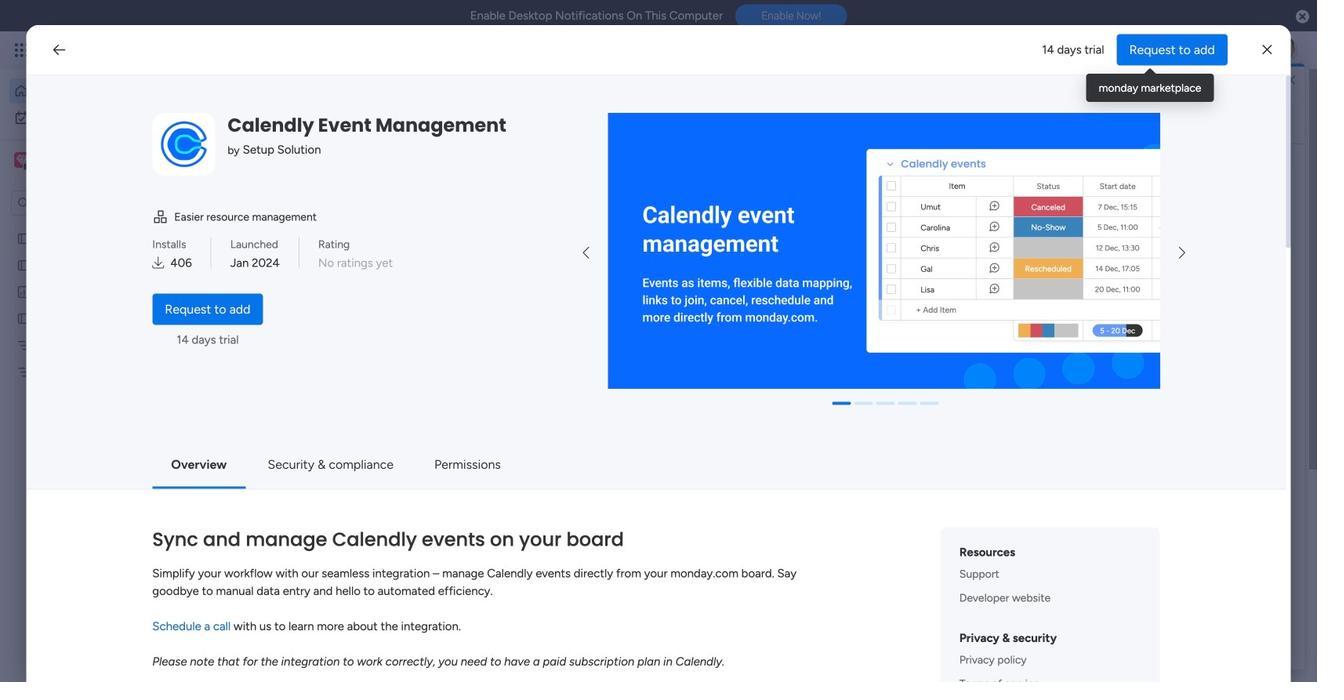 Task type: vqa. For each thing, say whether or not it's contained in the screenshot.
second check circle image from the bottom
yes



Task type: describe. For each thing, give the bounding box(es) containing it.
quick search results list box
[[242, 178, 1021, 578]]

terry turtle image
[[1274, 38, 1299, 63]]

0 horizontal spatial public board image
[[16, 231, 31, 246]]

add to favorites image
[[978, 318, 994, 334]]

1 check circle image from the top
[[1083, 179, 1093, 190]]

component image
[[262, 535, 276, 549]]

0 vertical spatial option
[[9, 78, 191, 104]]

2 image
[[1086, 32, 1100, 50]]

v2 user feedback image
[[1072, 90, 1084, 107]]

notifications image
[[1039, 42, 1055, 58]]

workspace selection element
[[11, 133, 135, 187]]

1 vertical spatial option
[[9, 105, 191, 130]]

select product image
[[14, 42, 30, 58]]

monday marketplace image
[[1143, 42, 1159, 58]]

2 circle o image from the top
[[1083, 259, 1093, 270]]

dapulse close image
[[1297, 9, 1310, 25]]

marketplace arrow right image
[[1180, 247, 1186, 259]]

add to favorites image
[[722, 318, 737, 334]]

2 vertical spatial option
[[0, 225, 200, 228]]

1 circle o image from the top
[[1083, 239, 1093, 250]]

close update feed (inbox) image
[[242, 622, 261, 641]]

1 vertical spatial dapulse x slim image
[[1271, 145, 1290, 164]]

dapulse x slim image
[[1287, 73, 1296, 88]]

v2 bolt switch image
[[1194, 90, 1203, 107]]



Task type: locate. For each thing, give the bounding box(es) containing it.
public board image down public dashboard image
[[16, 311, 31, 326]]

public board image
[[16, 231, 31, 246], [262, 318, 279, 335]]

Search in workspace field
[[33, 194, 131, 212]]

2 check circle image from the top
[[1083, 199, 1093, 210]]

marketplace arrow left image
[[583, 247, 590, 259]]

update feed image
[[1074, 42, 1090, 58]]

search everything image
[[1181, 42, 1197, 58]]

public dashboard image
[[16, 285, 31, 300]]

screenshot image
[[608, 113, 1161, 389]]

0 vertical spatial public board image
[[16, 231, 31, 246]]

check circle image
[[1083, 179, 1093, 190], [1083, 199, 1093, 210]]

dapulse x slim image down dapulse x slim icon
[[1271, 145, 1290, 164]]

1 vertical spatial public board image
[[262, 318, 279, 335]]

circle o image
[[1083, 239, 1093, 250], [1083, 259, 1093, 270]]

public board image
[[16, 258, 31, 273], [16, 311, 31, 326], [775, 318, 792, 335]]

1 vertical spatial circle o image
[[1083, 259, 1093, 270]]

v2 shortcuts left image
[[1262, 493, 1280, 511]]

app logo image
[[152, 113, 215, 176]]

public board image right add to favorites icon
[[775, 318, 792, 335]]

list box
[[0, 222, 200, 597]]

dapulse x slim image left terry turtle image
[[1263, 40, 1273, 59]]

option
[[9, 78, 191, 104], [9, 105, 191, 130], [0, 225, 200, 228]]

1 vertical spatial check circle image
[[1083, 199, 1093, 210]]

v2 shortcuts question mark image
[[1059, 113, 1077, 131]]

templates image image
[[1073, 347, 1280, 455]]

public board image up public dashboard image
[[16, 258, 31, 273]]

2 element
[[401, 622, 419, 641]]

dapulse x slim image
[[1263, 40, 1273, 59], [1271, 145, 1290, 164]]

circle o image
[[1083, 219, 1093, 230]]

1 horizontal spatial public board image
[[262, 318, 279, 335]]

0 vertical spatial circle o image
[[1083, 239, 1093, 250]]

help image
[[1216, 42, 1232, 58]]

0 vertical spatial dapulse x slim image
[[1263, 40, 1273, 59]]

v2 download image
[[152, 255, 164, 272]]

0 vertical spatial check circle image
[[1083, 179, 1093, 190]]



